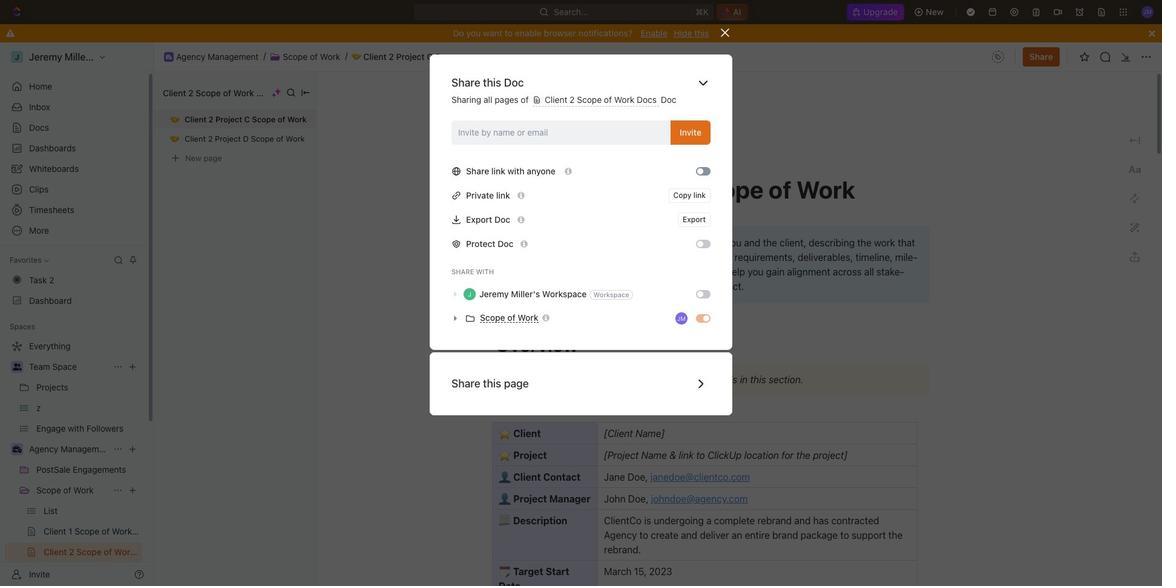 Task type: describe. For each thing, give the bounding box(es) containing it.
sidebar navigation
[[0, 42, 154, 586]]

business time image
[[166, 54, 172, 59]]



Task type: locate. For each thing, give the bounding box(es) containing it.
tree
[[5, 337, 142, 586]]

user group image
[[12, 363, 21, 371]]

Invite by name or email text field
[[458, 123, 666, 141]]

business time image
[[12, 446, 21, 453]]

tree inside sidebar navigation
[[5, 337, 142, 586]]



Task type: vqa. For each thing, say whether or not it's contained in the screenshot.
James Peterson's Workspace, , element
no



